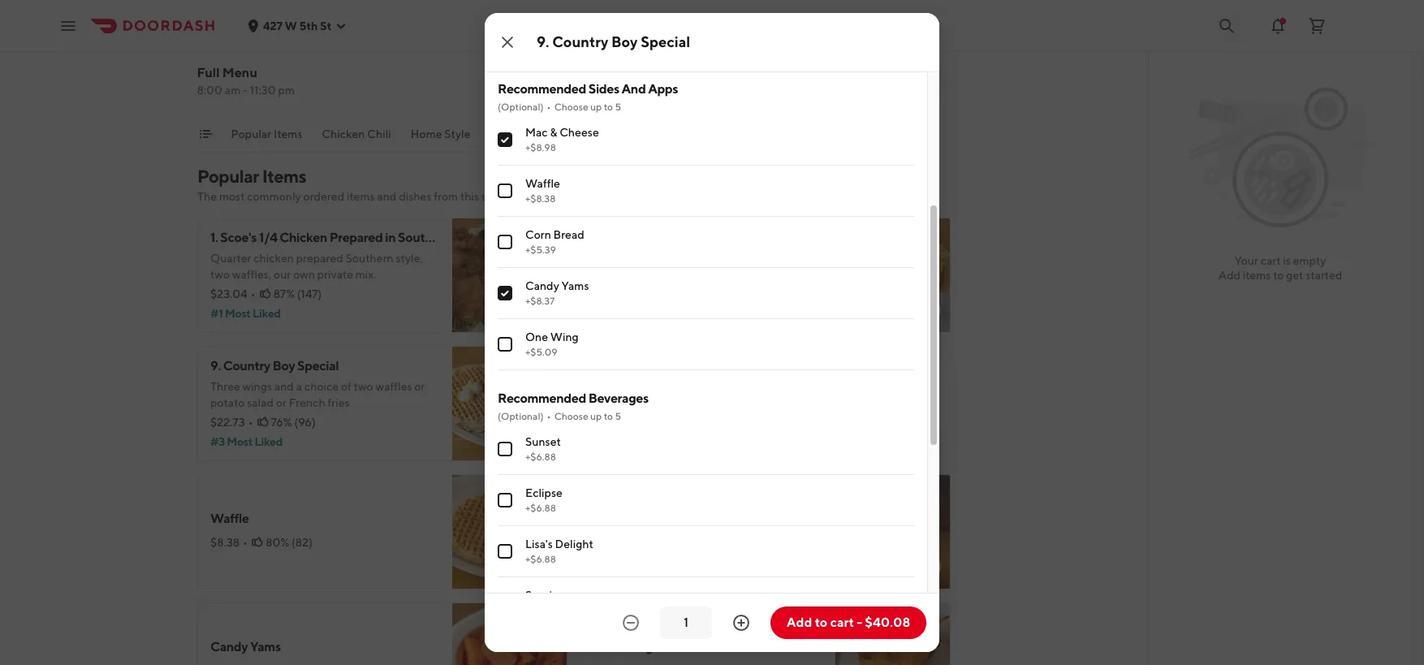 Task type: describe. For each thing, give the bounding box(es) containing it.
sunset +$6.88
[[526, 436, 561, 463]]

combos
[[526, 128, 570, 141]]

$22.70 •
[[594, 408, 638, 421]]

add to cart - $40.08
[[787, 615, 911, 630]]

chicken
[[254, 252, 294, 265]]

waffle image
[[452, 474, 568, 590]]

+$6.88 for sunset
[[526, 451, 556, 463]]

waffles,
[[232, 268, 272, 281]]

french
[[289, 396, 326, 409]]

most
[[219, 190, 245, 203]]

$23.04
[[210, 288, 248, 301]]

+$6.88 for eclipse
[[526, 502, 556, 514]]

home style
[[411, 128, 471, 141]]

+$8.38
[[526, 193, 556, 205]]

$22.73
[[210, 416, 245, 429]]

(147)
[[297, 288, 322, 301]]

a
[[296, 380, 302, 393]]

add button for lemonade and fruit punch.
[[900, 554, 942, 580]]

to inside 'your cart is empty add items to get started'
[[1274, 269, 1285, 282]]

#3 most liked
[[210, 435, 283, 448]]

one for one wing
[[594, 639, 619, 655]]

mac for mac & cheese
[[594, 254, 619, 270]]

most for country
[[227, 435, 253, 448]]

1 horizontal spatial or
[[415, 380, 425, 393]]

items for popular items
[[274, 128, 303, 141]]

popular items
[[232, 128, 303, 141]]

recommended beverages (optional) • choose up to 5
[[498, 391, 649, 423]]

$8.98
[[594, 279, 624, 292]]

recommended for recommended beverages
[[498, 391, 586, 406]]

• inside recommended sides and apps (optional) • choose up to 5
[[547, 101, 551, 113]]

items inside popular items the most commonly ordered items and dishes from this store
[[347, 190, 375, 203]]

$22.73 •
[[210, 416, 253, 429]]

style inside button
[[445, 128, 471, 141]]

commonly
[[247, 190, 301, 203]]

salad
[[247, 396, 274, 409]]

lisa's delight +$6.88
[[526, 538, 594, 566]]

9. for 9. country boy special three wings and a choice of two waffles or potato salad or french fries
[[210, 358, 221, 374]]

yams for candy yams
[[250, 639, 281, 655]]

pm
[[279, 84, 295, 97]]

1 waffles group
[[498, 0, 915, 61]]

& inside mac & cheese +$8.98
[[550, 126, 558, 139]]

boy for 9. country boy special
[[612, 33, 638, 50]]

1. scoe's 1/4 chicken prepared in southern style image
[[452, 218, 568, 333]]

wings
[[243, 380, 272, 393]]

1 waffles
[[526, 36, 572, 49]]

lisa's
[[526, 538, 553, 551]]

87%
[[274, 288, 295, 301]]

get
[[1287, 269, 1304, 282]]

style,
[[396, 252, 423, 265]]

chicken.
[[707, 388, 750, 401]]

increase quantity by 1 image
[[732, 613, 751, 633]]

and inside popular items the most commonly ordered items and dishes from this store
[[377, 190, 397, 203]]

yams for candy yams +$8.37
[[562, 280, 589, 293]]

st
[[320, 19, 332, 32]]

mac & cheese +$8.98
[[526, 126, 599, 154]]

dishes
[[399, 190, 432, 203]]

add button for mac & cheese
[[900, 297, 942, 323]]

is
[[1284, 254, 1292, 267]]

liked for boy
[[255, 435, 283, 448]]

three
[[210, 380, 240, 393]]

chicken inside button
[[322, 128, 366, 141]]

style inside "1. scoe's 1/4 chicken prepared in southern style quarter chicken prepared southern style, two waffles, our own private mix."
[[454, 230, 483, 245]]

chicken chili
[[322, 128, 392, 141]]

• for $8.38 •
[[243, 536, 248, 549]]

sides button
[[589, 126, 617, 152]]

8:00
[[197, 84, 223, 97]]

• for $22.70 •
[[633, 408, 638, 421]]

$6.88
[[594, 544, 624, 557]]

candy for candy yams +$8.37
[[526, 280, 560, 293]]

+$8.37
[[526, 295, 555, 307]]

recommended sides and apps (optional) • choose up to 5
[[498, 81, 678, 113]]

this
[[461, 190, 479, 203]]

5 inside "recommended beverages (optional) • choose up to 5"
[[615, 410, 621, 423]]

• for $23.04 •
[[251, 288, 256, 301]]

80%
[[266, 536, 289, 549]]

one for one wing +$5.09
[[526, 331, 548, 344]]

cheese for mac & cheese +$8.98
[[560, 126, 599, 139]]

popular items button
[[232, 126, 303, 152]]

chicken inside "1. scoe's 1/4 chicken prepared in southern style quarter chicken prepared southern style, two waffles, our own private mix."
[[280, 230, 327, 245]]

#3
[[210, 435, 225, 448]]

waffles
[[532, 36, 572, 49]]

special for 9. country boy special
[[641, 33, 691, 50]]

and inside "lemonade and fruit punch. $6.88"
[[651, 525, 671, 538]]

choose inside "recommended beverages (optional) • choose up to 5"
[[555, 410, 589, 423]]

mac & cheese image
[[836, 218, 951, 333]]

bread inside 22. mac & cheese, greens & corn bread combo comes with choice of chicken.
[[785, 366, 819, 382]]

most for scoe's
[[225, 307, 251, 320]]

5 inside recommended sides and apps (optional) • choose up to 5
[[615, 101, 621, 113]]

country for 9. country boy special
[[553, 33, 609, 50]]

+$6.88 inside "lisa's delight +$6.88"
[[526, 553, 556, 566]]

(96)
[[294, 416, 316, 429]]

from
[[434, 190, 458, 203]]

& up the with
[[640, 366, 649, 382]]

close 9. country boy special image
[[498, 32, 517, 52]]

candy yams image
[[452, 603, 568, 665]]

house combos
[[491, 128, 570, 141]]

eclipse
[[526, 487, 563, 500]]

up inside "recommended beverages (optional) • choose up to 5"
[[591, 410, 602, 423]]

and inside 9. country boy special three wings and a choice of two waffles or potato salad or french fries
[[274, 380, 294, 393]]

to inside recommended sides and apps (optional) • choose up to 5
[[604, 101, 613, 113]]

add button for 1. scoe's 1/4 chicken prepared in southern style
[[516, 297, 558, 323]]

- inside button
[[857, 615, 863, 630]]

• inside "recommended beverages (optional) • choose up to 5"
[[547, 410, 551, 423]]

22. mac & cheese, greens & corn bread combo comes with choice of chicken.
[[594, 366, 864, 401]]

and
[[622, 81, 646, 97]]

w
[[285, 19, 297, 32]]

+$8.98
[[526, 142, 556, 154]]

waffle +$8.38
[[526, 177, 560, 205]]

$8.38 •
[[210, 536, 248, 549]]

#1 most liked
[[210, 307, 281, 320]]

0 horizontal spatial or
[[276, 396, 287, 409]]

waffle for waffle +$8.38
[[526, 177, 560, 190]]

corn inside 22. mac & cheese, greens & corn bread combo comes with choice of chicken.
[[754, 366, 783, 382]]

80% (82)
[[266, 536, 313, 549]]

recommended for recommended sides and apps
[[498, 81, 586, 97]]

9. country boy special dialog
[[485, 0, 940, 665]]

add inside "9. country boy special" dialog
[[787, 615, 813, 630]]

home
[[411, 128, 443, 141]]

corn inside corn bread +$5.39
[[526, 228, 551, 241]]

9. country boy special three wings and a choice of two waffles or potato salad or french fries
[[210, 358, 425, 409]]

mac inside 22. mac & cheese, greens & corn bread combo comes with choice of chicken.
[[613, 366, 638, 382]]

+$5.09
[[526, 346, 558, 358]]

potato
[[210, 396, 245, 409]]

$8.38
[[210, 536, 240, 549]]

home style button
[[411, 126, 471, 152]]

waffles
[[376, 380, 412, 393]]

(82)
[[292, 536, 313, 549]]

• for $22.73 •
[[248, 416, 253, 429]]

one wing +$5.09
[[526, 331, 579, 358]]

cheese,
[[651, 366, 697, 382]]

delight
[[555, 538, 594, 551]]

$23.04 •
[[210, 288, 256, 301]]

5th
[[300, 19, 318, 32]]

add button for waffle
[[516, 554, 558, 580]]

Item Search search field
[[717, 76, 938, 94]]



Task type: locate. For each thing, give the bounding box(es) containing it.
0 vertical spatial sides
[[589, 81, 620, 97]]

sides inside recommended sides and apps (optional) • choose up to 5
[[589, 81, 620, 97]]

popular inside popular items the most commonly ordered items and dishes from this store
[[197, 166, 259, 187]]

yams inside candy yams +$8.37
[[562, 280, 589, 293]]

boy inside dialog
[[612, 33, 638, 50]]

1 vertical spatial sides
[[589, 128, 617, 141]]

bread inside corn bread +$5.39
[[554, 228, 585, 241]]

sides left and
[[589, 81, 620, 97]]

2 vertical spatial mac
[[613, 366, 638, 382]]

country up wings
[[223, 358, 270, 374]]

1 vertical spatial +$6.88
[[526, 502, 556, 514]]

store
[[482, 190, 508, 203]]

country inside "9. country boy special" dialog
[[553, 33, 609, 50]]

0 vertical spatial 5
[[615, 101, 621, 113]]

add inside 'your cart is empty add items to get started'
[[1219, 269, 1241, 282]]

candy for candy yams
[[210, 639, 248, 655]]

mac right 22.
[[613, 366, 638, 382]]

cheese inside mac & cheese +$8.98
[[560, 126, 599, 139]]

quarter
[[210, 252, 251, 265]]

add to cart - $40.08 button
[[771, 607, 927, 639]]

• down waffles,
[[251, 288, 256, 301]]

special up the a on the left bottom of the page
[[297, 358, 339, 374]]

0 vertical spatial two
[[210, 268, 230, 281]]

2 vertical spatial and
[[651, 525, 671, 538]]

0 vertical spatial mac
[[526, 126, 548, 139]]

choice down cheese,
[[657, 388, 692, 401]]

recommended beverages group
[[498, 390, 915, 665]]

with
[[632, 388, 655, 401]]

• down the with
[[633, 408, 638, 421]]

cart inside button
[[831, 615, 854, 630]]

mac & cheese
[[594, 254, 675, 270]]

cart left $40.08
[[831, 615, 854, 630]]

0 horizontal spatial corn
[[526, 228, 551, 241]]

1 horizontal spatial and
[[377, 190, 397, 203]]

5 up sides 'button'
[[615, 101, 621, 113]]

or up 76%
[[276, 396, 287, 409]]

0 vertical spatial yams
[[562, 280, 589, 293]]

0 horizontal spatial items
[[347, 190, 375, 203]]

1 horizontal spatial cheese
[[631, 254, 675, 270]]

0 vertical spatial cart
[[1261, 254, 1282, 267]]

in
[[385, 230, 396, 245]]

- right "am"
[[243, 84, 248, 97]]

0 vertical spatial bread
[[554, 228, 585, 241]]

0 vertical spatial wing
[[551, 331, 579, 344]]

0 vertical spatial +$6.88
[[526, 451, 556, 463]]

sunset image
[[836, 474, 951, 590]]

$22.70
[[594, 408, 630, 421]]

- inside full menu 8:00 am - 11:30 pm
[[243, 84, 248, 97]]

2 choose from the top
[[555, 410, 589, 423]]

2 (optional) from the top
[[498, 410, 544, 423]]

0 horizontal spatial -
[[243, 84, 248, 97]]

0 items, open order cart image
[[1308, 16, 1327, 35]]

+$6.88 down lisa's
[[526, 553, 556, 566]]

0 vertical spatial southern
[[398, 230, 451, 245]]

1 vertical spatial or
[[276, 396, 287, 409]]

1 vertical spatial (optional)
[[498, 410, 544, 423]]

mac
[[526, 126, 548, 139], [594, 254, 619, 270], [613, 366, 638, 382]]

1 vertical spatial 5
[[615, 410, 621, 423]]

0 vertical spatial one
[[526, 331, 548, 344]]

9. country boy special image
[[452, 346, 568, 461]]

special up apps
[[641, 33, 691, 50]]

1 vertical spatial and
[[274, 380, 294, 393]]

wing up +$5.09
[[551, 331, 579, 344]]

0 vertical spatial chicken
[[322, 128, 366, 141]]

1 horizontal spatial of
[[694, 388, 704, 401]]

1 vertical spatial bread
[[785, 366, 819, 382]]

recommended up combos on the left of page
[[498, 81, 586, 97]]

•
[[547, 101, 551, 113], [251, 288, 256, 301], [633, 408, 638, 421], [547, 410, 551, 423], [248, 416, 253, 429], [243, 536, 248, 549]]

of inside 9. country boy special three wings and a choice of two waffles or potato salad or french fries
[[341, 380, 352, 393]]

1 horizontal spatial candy
[[526, 280, 560, 293]]

wing down decrease quantity by 1 icon
[[621, 639, 653, 655]]

0 vertical spatial choose
[[555, 101, 589, 113]]

0 horizontal spatial boy
[[273, 358, 295, 374]]

recommended sides and apps group
[[498, 81, 915, 371]]

1 horizontal spatial special
[[641, 33, 691, 50]]

comes
[[594, 388, 630, 401]]

None checkbox
[[498, 235, 513, 250], [498, 544, 513, 559], [498, 235, 513, 250], [498, 544, 513, 559]]

decrease quantity by 1 image
[[621, 613, 641, 633]]

and left fruit
[[651, 525, 671, 538]]

+$6.88 down eclipse
[[526, 502, 556, 514]]

0 vertical spatial candy
[[526, 280, 560, 293]]

items right the ordered
[[347, 190, 375, 203]]

• up combos on the left of page
[[547, 101, 551, 113]]

items inside 'your cart is empty add items to get started'
[[1244, 269, 1272, 282]]

0 vertical spatial items
[[347, 190, 375, 203]]

0 vertical spatial up
[[591, 101, 602, 113]]

1 vertical spatial boy
[[273, 358, 295, 374]]

1 vertical spatial up
[[591, 410, 602, 423]]

liked down "87%" at the left top of the page
[[253, 307, 281, 320]]

1 horizontal spatial yams
[[562, 280, 589, 293]]

liked for 1/4
[[253, 307, 281, 320]]

to up sides 'button'
[[604, 101, 613, 113]]

items for popular items the most commonly ordered items and dishes from this store
[[262, 166, 306, 187]]

choice
[[305, 380, 339, 393], [657, 388, 692, 401]]

bread up +$5.39
[[554, 228, 585, 241]]

add
[[1219, 269, 1241, 282], [526, 304, 548, 317], [909, 304, 932, 317], [526, 432, 548, 445], [909, 432, 932, 445], [526, 561, 548, 574], [909, 561, 932, 574], [787, 615, 813, 630]]

full
[[197, 65, 220, 80]]

mix.
[[356, 268, 377, 281]]

one inside one wing +$5.09
[[526, 331, 548, 344]]

0 vertical spatial corn
[[526, 228, 551, 241]]

cart inside 'your cart is empty add items to get started'
[[1261, 254, 1282, 267]]

choose
[[555, 101, 589, 113], [555, 410, 589, 423]]

or right waffles
[[415, 380, 425, 393]]

0 horizontal spatial of
[[341, 380, 352, 393]]

0 vertical spatial boy
[[612, 33, 638, 50]]

two inside "1. scoe's 1/4 chicken prepared in southern style quarter chicken prepared southern style, two waffles, our own private mix."
[[210, 268, 230, 281]]

0 vertical spatial waffle
[[526, 177, 560, 190]]

1 horizontal spatial bread
[[785, 366, 819, 382]]

popular down 11:30
[[232, 128, 272, 141]]

1 horizontal spatial southern
[[398, 230, 451, 245]]

9. country boy special
[[537, 33, 691, 50]]

1 vertical spatial liked
[[255, 435, 283, 448]]

bread
[[554, 228, 585, 241], [785, 366, 819, 382]]

private
[[317, 268, 353, 281]]

items down your on the top right
[[1244, 269, 1272, 282]]

1 vertical spatial popular
[[197, 166, 259, 187]]

• right $8.38
[[243, 536, 248, 549]]

0 vertical spatial most
[[225, 307, 251, 320]]

waffle
[[526, 177, 560, 190], [210, 511, 249, 526]]

0 vertical spatial style
[[445, 128, 471, 141]]

0 horizontal spatial and
[[274, 380, 294, 393]]

(optional) inside "recommended beverages (optional) • choose up to 5"
[[498, 410, 544, 423]]

1 vertical spatial mac
[[594, 254, 619, 270]]

wing for one wing
[[621, 639, 653, 655]]

or
[[415, 380, 425, 393], [276, 396, 287, 409]]

0 vertical spatial special
[[641, 33, 691, 50]]

mac up "+$8.98"
[[526, 126, 548, 139]]

up up sides 'button'
[[591, 101, 602, 113]]

1 vertical spatial items
[[1244, 269, 1272, 282]]

1 vertical spatial corn
[[754, 366, 783, 382]]

liked down 76%
[[255, 435, 283, 448]]

1 horizontal spatial wing
[[621, 639, 653, 655]]

up inside recommended sides and apps (optional) • choose up to 5
[[591, 101, 602, 113]]

mac for mac & cheese +$8.98
[[526, 126, 548, 139]]

wing
[[551, 331, 579, 344], [621, 639, 653, 655]]

recommended inside recommended sides and apps (optional) • choose up to 5
[[498, 81, 586, 97]]

recommended inside "recommended beverages (optional) • choose up to 5"
[[498, 391, 586, 406]]

2 recommended from the top
[[498, 391, 586, 406]]

427
[[263, 19, 283, 32]]

popular
[[232, 128, 272, 141], [197, 166, 259, 187]]

1 vertical spatial two
[[354, 380, 373, 393]]

0 vertical spatial cheese
[[560, 126, 599, 139]]

eclipse +$6.88
[[526, 487, 563, 514]]

choose up sunset
[[555, 410, 589, 423]]

of inside 22. mac & cheese, greens & corn bread combo comes with choice of chicken.
[[694, 388, 704, 401]]

0 vertical spatial recommended
[[498, 81, 586, 97]]

sides down recommended sides and apps (optional) • choose up to 5
[[589, 128, 617, 141]]

sides
[[589, 81, 620, 97], [589, 128, 617, 141]]

0 horizontal spatial cheese
[[560, 126, 599, 139]]

to inside button
[[815, 615, 828, 630]]

to down beverages at the left of the page
[[604, 410, 613, 423]]

bread left the combo
[[785, 366, 819, 382]]

special inside dialog
[[641, 33, 691, 50]]

fruit
[[673, 525, 695, 538]]

1 horizontal spatial waffle
[[526, 177, 560, 190]]

your cart is empty add items to get started
[[1219, 254, 1343, 282]]

0 horizontal spatial 9.
[[210, 358, 221, 374]]

corn up +$5.39
[[526, 228, 551, 241]]

items inside 'button'
[[274, 128, 303, 141]]

1 horizontal spatial two
[[354, 380, 373, 393]]

country inside 9. country boy special three wings and a choice of two waffles or potato salad or french fries
[[223, 358, 270, 374]]

waffle inside recommended sides and apps 'group'
[[526, 177, 560, 190]]

1 vertical spatial cheese
[[631, 254, 675, 270]]

boy inside 9. country boy special three wings and a choice of two waffles or potato salad or french fries
[[273, 358, 295, 374]]

0 vertical spatial 9.
[[537, 33, 550, 50]]

am
[[225, 84, 241, 97]]

one wing image
[[836, 603, 951, 665]]

style right home
[[445, 128, 471, 141]]

special inside 9. country boy special three wings and a choice of two waffles or potato salad or french fries
[[297, 358, 339, 374]]

1 choose from the top
[[555, 101, 589, 113]]

0 horizontal spatial cart
[[831, 615, 854, 630]]

1 vertical spatial country
[[223, 358, 270, 374]]

87% (147)
[[274, 288, 322, 301]]

southern up mix.
[[346, 252, 394, 265]]

special for 9. country boy special three wings and a choice of two waffles or potato salad or french fries
[[297, 358, 339, 374]]

apps
[[648, 81, 678, 97]]

(optional) inside recommended sides and apps (optional) • choose up to 5
[[498, 101, 544, 113]]

Current quantity is 1 number field
[[670, 614, 703, 632]]

1 horizontal spatial -
[[857, 615, 863, 630]]

fries
[[328, 396, 350, 409]]

choose inside recommended sides and apps (optional) • choose up to 5
[[555, 101, 589, 113]]

mac inside mac & cheese +$8.98
[[526, 126, 548, 139]]

items
[[274, 128, 303, 141], [262, 166, 306, 187]]

2 horizontal spatial and
[[651, 525, 671, 538]]

items inside popular items the most commonly ordered items and dishes from this store
[[262, 166, 306, 187]]

corn right greens
[[754, 366, 783, 382]]

punch.
[[697, 525, 732, 538]]

popular inside popular items 'button'
[[232, 128, 272, 141]]

0 vertical spatial (optional)
[[498, 101, 544, 113]]

1 horizontal spatial choice
[[657, 388, 692, 401]]

country
[[553, 33, 609, 50], [223, 358, 270, 374]]

lemonade and fruit punch. $6.88
[[594, 525, 732, 557]]

most down $22.73 •
[[227, 435, 253, 448]]

prepared
[[330, 230, 383, 245]]

& right greens
[[744, 366, 752, 382]]

popular for popular items the most commonly ordered items and dishes from this store
[[197, 166, 259, 187]]

(optional)
[[498, 101, 544, 113], [498, 410, 544, 423]]

None checkbox
[[498, 133, 513, 147], [498, 184, 513, 198], [498, 286, 513, 301], [498, 337, 513, 352], [498, 442, 513, 457], [498, 493, 513, 508], [498, 133, 513, 147], [498, 184, 513, 198], [498, 286, 513, 301], [498, 337, 513, 352], [498, 442, 513, 457], [498, 493, 513, 508]]

0 horizontal spatial bread
[[554, 228, 585, 241]]

9.
[[537, 33, 550, 50], [210, 358, 221, 374]]

(optional) up house combos
[[498, 101, 544, 113]]

0 horizontal spatial waffle
[[210, 511, 249, 526]]

1 horizontal spatial boy
[[612, 33, 638, 50]]

0 horizontal spatial special
[[297, 358, 339, 374]]

+$6.88 inside eclipse +$6.88
[[526, 502, 556, 514]]

waffle for waffle
[[210, 511, 249, 526]]

waffle up +$8.38
[[526, 177, 560, 190]]

1 up from the top
[[591, 101, 602, 113]]

mac up $8.98
[[594, 254, 619, 270]]

one wing
[[594, 639, 653, 655]]

wing inside one wing +$5.09
[[551, 331, 579, 344]]

1 (optional) from the top
[[498, 101, 544, 113]]

candy yams +$8.37
[[526, 280, 589, 307]]

9. for 9. country boy special
[[537, 33, 550, 50]]

choice up french
[[305, 380, 339, 393]]

notification bell image
[[1269, 16, 1288, 35]]

boy up and
[[612, 33, 638, 50]]

choice inside 9. country boy special three wings and a choice of two waffles or potato salad or french fries
[[305, 380, 339, 393]]

popular items the most commonly ordered items and dishes from this store
[[197, 166, 508, 203]]

& up $8.98
[[621, 254, 629, 270]]

prepared
[[296, 252, 344, 265]]

0 horizontal spatial wing
[[551, 331, 579, 344]]

2 +$6.88 from the top
[[526, 502, 556, 514]]

scoe's
[[220, 230, 257, 245]]

1 vertical spatial candy
[[210, 639, 248, 655]]

1. scoe's 1/4 chicken prepared in southern style quarter chicken prepared southern style, two waffles, our own private mix.
[[210, 230, 483, 281]]

empty
[[1294, 254, 1327, 267]]

two left waffles
[[354, 380, 373, 393]]

1/4
[[259, 230, 277, 245]]

add button for 9. country boy special
[[516, 426, 558, 452]]

0 vertical spatial popular
[[232, 128, 272, 141]]

liked
[[253, 307, 281, 320], [255, 435, 283, 448]]

9. up the three
[[210, 358, 221, 374]]

style down this
[[454, 230, 483, 245]]

items
[[347, 190, 375, 203], [1244, 269, 1272, 282]]

$40.08
[[865, 615, 911, 630]]

1 vertical spatial yams
[[250, 639, 281, 655]]

cart left the is
[[1261, 254, 1282, 267]]

1 5 from the top
[[615, 101, 621, 113]]

of
[[341, 380, 352, 393], [694, 388, 704, 401]]

3 +$6.88 from the top
[[526, 553, 556, 566]]

cheese for mac & cheese
[[631, 254, 675, 270]]

5
[[615, 101, 621, 113], [615, 410, 621, 423]]

of up fries
[[341, 380, 352, 393]]

of left chicken.
[[694, 388, 704, 401]]

chicken
[[322, 128, 366, 141], [280, 230, 327, 245]]

0 vertical spatial liked
[[253, 307, 281, 320]]

1 +$6.88 from the top
[[526, 451, 556, 463]]

1
[[526, 36, 530, 49]]

1 vertical spatial recommended
[[498, 391, 586, 406]]

southern up style,
[[398, 230, 451, 245]]

1 horizontal spatial corn
[[754, 366, 783, 382]]

+$6.88 inside "sunset +$6.88"
[[526, 451, 556, 463]]

country for 9. country boy special three wings and a choice of two waffles or potato salad or french fries
[[223, 358, 270, 374]]

1 vertical spatial items
[[262, 166, 306, 187]]

your
[[1235, 254, 1259, 267]]

1 vertical spatial cart
[[831, 615, 854, 630]]

combo
[[822, 366, 864, 382]]

• up #3 most liked
[[248, 416, 253, 429]]

& up "+$8.98"
[[550, 126, 558, 139]]

to inside "recommended beverages (optional) • choose up to 5"
[[604, 410, 613, 423]]

1 vertical spatial chicken
[[280, 230, 327, 245]]

to left $40.08
[[815, 615, 828, 630]]

wing for one wing +$5.09
[[551, 331, 579, 344]]

1 Waffles radio
[[498, 35, 513, 50]]

0 horizontal spatial candy
[[210, 639, 248, 655]]

0 vertical spatial or
[[415, 380, 425, 393]]

to left the get
[[1274, 269, 1285, 282]]

5 down beverages at the left of the page
[[615, 410, 621, 423]]

2 5 from the top
[[615, 410, 621, 423]]

the
[[197, 190, 217, 203]]

waffle up $8.38 •
[[210, 511, 249, 526]]

up down comes
[[591, 410, 602, 423]]

-
[[243, 84, 248, 97], [857, 615, 863, 630]]

items up commonly
[[262, 166, 306, 187]]

1 vertical spatial wing
[[621, 639, 653, 655]]

boy up french
[[273, 358, 295, 374]]

0 vertical spatial and
[[377, 190, 397, 203]]

items down pm
[[274, 128, 303, 141]]

popular up most
[[197, 166, 259, 187]]

+$6.88 down sunset
[[526, 451, 556, 463]]

our
[[274, 268, 291, 281]]

candy inside candy yams +$8.37
[[526, 280, 560, 293]]

beverages
[[589, 391, 649, 406]]

9. inside dialog
[[537, 33, 550, 50]]

add button
[[516, 297, 558, 323], [900, 297, 942, 323], [516, 426, 558, 452], [900, 426, 942, 452], [516, 554, 558, 580], [900, 554, 942, 580]]

1.
[[210, 230, 218, 245]]

special
[[641, 33, 691, 50], [297, 358, 339, 374]]

0 horizontal spatial southern
[[346, 252, 394, 265]]

two inside 9. country boy special three wings and a choice of two waffles or potato salad or french fries
[[354, 380, 373, 393]]

choice inside 22. mac & cheese, greens & corn bread combo comes with choice of chicken.
[[657, 388, 692, 401]]

1 recommended from the top
[[498, 81, 586, 97]]

greens
[[700, 366, 741, 382]]

country right 1
[[553, 33, 609, 50]]

and left the a on the left bottom of the page
[[274, 380, 294, 393]]

427 w 5th st button
[[247, 19, 348, 32]]

house
[[491, 128, 524, 141]]

style
[[445, 128, 471, 141], [454, 230, 483, 245]]

- left $40.08
[[857, 615, 863, 630]]

1 vertical spatial most
[[227, 435, 253, 448]]

(optional) up sunset
[[498, 410, 544, 423]]

1 vertical spatial 9.
[[210, 358, 221, 374]]

76% (96)
[[271, 416, 316, 429]]

76%
[[271, 416, 292, 429]]

1 vertical spatial special
[[297, 358, 339, 374]]

0 vertical spatial country
[[553, 33, 609, 50]]

1 vertical spatial choose
[[555, 410, 589, 423]]

ordered
[[303, 190, 345, 203]]

1 horizontal spatial items
[[1244, 269, 1272, 282]]

boy for 9. country boy special three wings and a choice of two waffles or potato salad or french fries
[[273, 358, 295, 374]]

chicken up prepared
[[280, 230, 327, 245]]

1 vertical spatial southern
[[346, 252, 394, 265]]

corn bread +$5.39
[[526, 228, 585, 256]]

choose up mac & cheese +$8.98
[[555, 101, 589, 113]]

2 up from the top
[[591, 410, 602, 423]]

1 vertical spatial -
[[857, 615, 863, 630]]

open menu image
[[58, 16, 78, 35]]

9. inside 9. country boy special three wings and a choice of two waffles or potato salad or french fries
[[210, 358, 221, 374]]

1 horizontal spatial cart
[[1261, 254, 1282, 267]]

1 vertical spatial style
[[454, 230, 483, 245]]

22.
[[594, 366, 611, 382]]

recommended up sunset
[[498, 391, 586, 406]]

two down quarter
[[210, 268, 230, 281]]

popular for popular items
[[232, 128, 272, 141]]

9. right 1
[[537, 33, 550, 50]]

1 horizontal spatial one
[[594, 639, 619, 655]]

0 horizontal spatial country
[[223, 358, 270, 374]]

sunset
[[526, 436, 561, 449]]

and left dishes
[[377, 190, 397, 203]]

• up sunset
[[547, 410, 551, 423]]

chicken left chili
[[322, 128, 366, 141]]

most down $23.04 • at the top left of page
[[225, 307, 251, 320]]



Task type: vqa. For each thing, say whether or not it's contained in the screenshot.
Scoe's
yes



